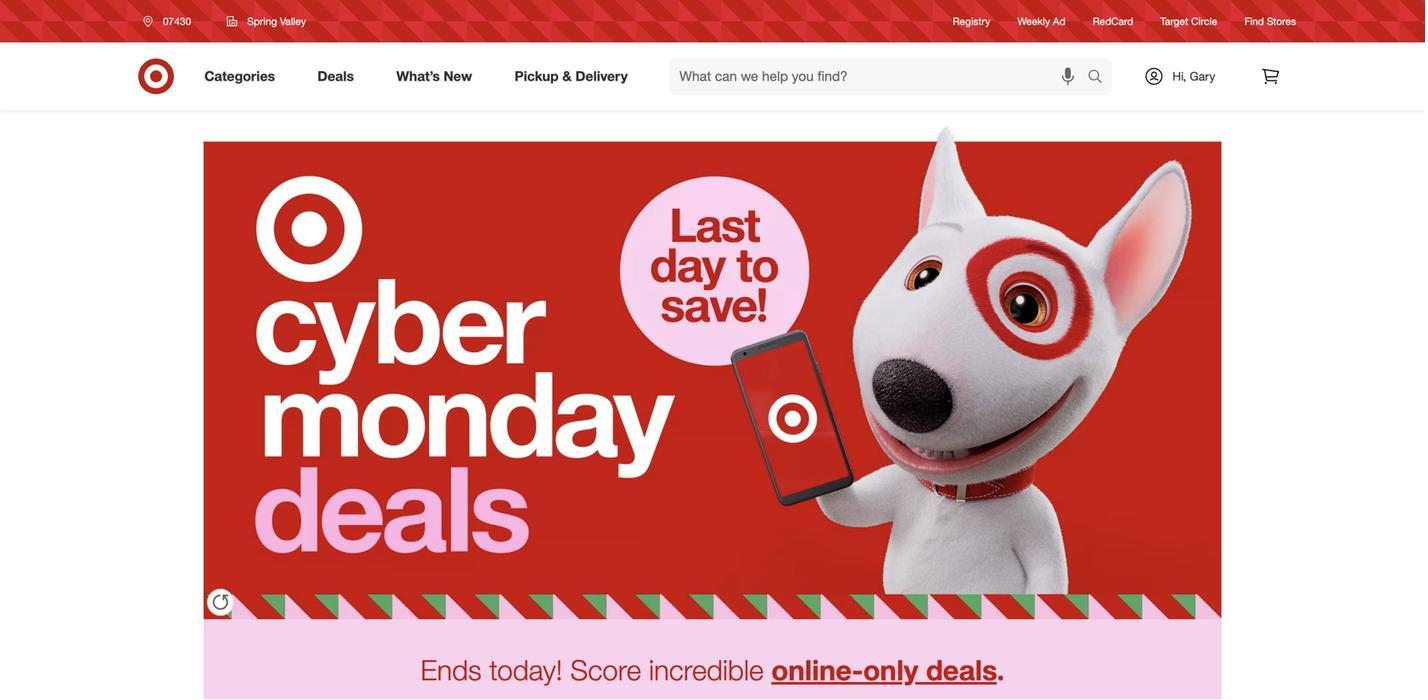 Task type: vqa. For each thing, say whether or not it's contained in the screenshot.
About Us About
no



Task type: describe. For each thing, give the bounding box(es) containing it.
gary
[[1190, 69, 1216, 84]]

what's new link
[[382, 58, 494, 95]]

07430 button
[[132, 6, 209, 36]]

categories link
[[190, 58, 296, 95]]

search
[[1080, 70, 1121, 86]]

today!
[[490, 653, 563, 687]]

hi, gary
[[1173, 69, 1216, 84]]

valley
[[280, 15, 306, 28]]

only
[[864, 653, 919, 687]]

deals link
[[303, 58, 375, 95]]

ends
[[421, 653, 482, 687]]

search button
[[1080, 58, 1121, 98]]

spring
[[247, 15, 277, 28]]

07430
[[163, 15, 191, 28]]

pickup & delivery link
[[500, 58, 649, 95]]

find stores link
[[1245, 14, 1297, 28]]

score
[[571, 653, 641, 687]]

weekly
[[1018, 15, 1051, 28]]

categories
[[205, 68, 275, 85]]

what's new
[[397, 68, 472, 85]]

circle
[[1192, 15, 1218, 28]]

ad
[[1053, 15, 1066, 28]]

.
[[997, 653, 1005, 687]]

pickup
[[515, 68, 559, 85]]

spring valley button
[[216, 6, 317, 36]]

what's
[[397, 68, 440, 85]]

target circle link
[[1161, 14, 1218, 28]]

target cyber monday deals, last day to save! image
[[204, 110, 1222, 620]]

redcard link
[[1093, 14, 1134, 28]]

pickup & delivery
[[515, 68, 628, 85]]



Task type: locate. For each thing, give the bounding box(es) containing it.
incredible
[[649, 653, 764, 687]]

registry
[[953, 15, 991, 28]]

stores
[[1267, 15, 1297, 28]]

target circle
[[1161, 15, 1218, 28]]

hi,
[[1173, 69, 1187, 84]]

registry link
[[953, 14, 991, 28]]

find stores
[[1245, 15, 1297, 28]]

target
[[1161, 15, 1189, 28]]

find
[[1245, 15, 1265, 28]]

ends today! score incredible online-only deals .
[[421, 653, 1005, 687]]

redcard
[[1093, 15, 1134, 28]]

weekly ad link
[[1018, 14, 1066, 28]]

deals
[[318, 68, 354, 85]]

weekly ad
[[1018, 15, 1066, 28]]

online-
[[772, 653, 864, 687]]

&
[[563, 68, 572, 85]]

What can we help you find? suggestions appear below search field
[[670, 58, 1092, 95]]

delivery
[[576, 68, 628, 85]]

deals
[[927, 653, 997, 687]]

spring valley
[[247, 15, 306, 28]]

new
[[444, 68, 472, 85]]



